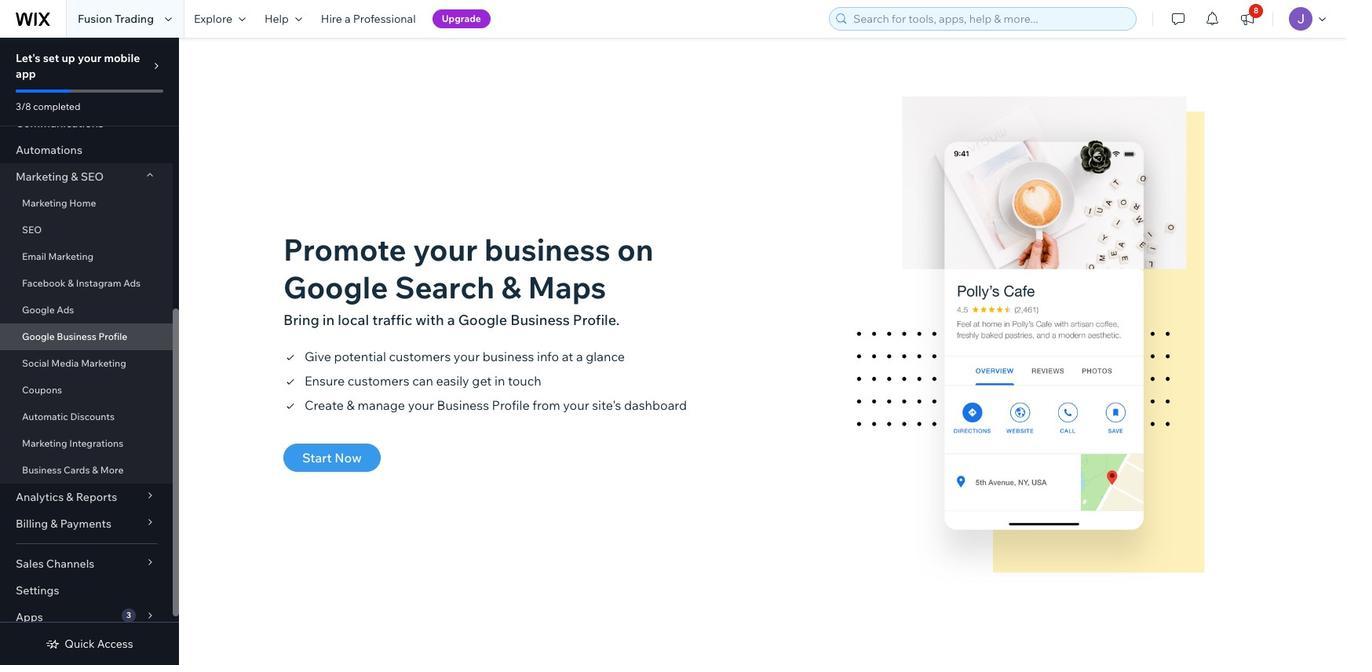 Task type: vqa. For each thing, say whether or not it's contained in the screenshot.
Automatic
yes



Task type: locate. For each thing, give the bounding box(es) containing it.
from
[[533, 397, 560, 413]]

business down easily
[[437, 397, 489, 413]]

your up 'with'
[[413, 231, 478, 269]]

set
[[43, 51, 59, 65]]

with
[[416, 311, 444, 329]]

business
[[511, 311, 570, 329], [57, 331, 96, 342], [437, 397, 489, 413], [22, 464, 62, 476]]

0 vertical spatial ads
[[123, 277, 141, 289]]

2 vertical spatial a
[[576, 349, 583, 364]]

seo inside dropdown button
[[81, 170, 104, 184]]

a inside promote your business on google search & maps bring in local traffic with a google business profile.
[[447, 311, 455, 329]]

& inside dropdown button
[[71, 170, 78, 184]]

your for business
[[454, 349, 480, 364]]

8
[[1254, 5, 1259, 16]]

business up the info at the bottom of the page
[[511, 311, 570, 329]]

marketing down automatic
[[22, 437, 67, 449]]

0 horizontal spatial profile
[[98, 331, 127, 342]]

1 vertical spatial customers
[[348, 373, 410, 389]]

seo up email
[[22, 224, 42, 236]]

in
[[323, 311, 335, 329], [495, 373, 505, 389]]

0 vertical spatial in
[[323, 311, 335, 329]]

0 vertical spatial seo
[[81, 170, 104, 184]]

a right 'with'
[[447, 311, 455, 329]]

1 horizontal spatial ads
[[123, 277, 141, 289]]

& left reports
[[66, 490, 73, 504]]

seo down automations link
[[81, 170, 104, 184]]

your up easily
[[454, 349, 480, 364]]

marketing for integrations
[[22, 437, 67, 449]]

0 horizontal spatial in
[[323, 311, 335, 329]]

sales channels button
[[0, 550, 173, 577]]

google
[[283, 269, 388, 306], [22, 304, 55, 316], [458, 311, 507, 329], [22, 331, 55, 342]]

marketing down marketing & seo
[[22, 197, 67, 209]]

profile down google ads link
[[98, 331, 127, 342]]

analytics
[[16, 490, 64, 504]]

app
[[16, 67, 36, 81]]

2 horizontal spatial a
[[576, 349, 583, 364]]

marketing inside dropdown button
[[16, 170, 68, 184]]

business cards & more
[[22, 464, 124, 476]]

facebook & instagram ads
[[22, 277, 141, 289]]

dashboard
[[624, 397, 687, 413]]

upgrade button
[[432, 9, 491, 28]]

start
[[302, 450, 332, 466]]

quick access button
[[46, 637, 133, 651]]

coupons link
[[0, 377, 173, 404]]

business inside promote your business on google search & maps bring in local traffic with a google business profile.
[[511, 311, 570, 329]]

your down can
[[408, 397, 434, 413]]

coupons
[[22, 384, 62, 396]]

settings
[[16, 583, 59, 598]]

profile inside the sidebar "element"
[[98, 331, 127, 342]]

help button
[[255, 0, 312, 38]]

discounts
[[70, 411, 115, 422]]

ensure customers can easily get in touch
[[305, 373, 542, 389]]

1 horizontal spatial in
[[495, 373, 505, 389]]

customers up 'manage'
[[348, 373, 410, 389]]

& inside promote your business on google search & maps bring in local traffic with a google business profile.
[[501, 269, 521, 306]]

integrations
[[69, 437, 123, 449]]

google ads
[[22, 304, 74, 316]]

your for business
[[408, 397, 434, 413]]

1 vertical spatial seo
[[22, 224, 42, 236]]

& right create at the left of the page
[[347, 397, 355, 413]]

& right billing
[[50, 517, 58, 531]]

Search for tools, apps, help & more... field
[[849, 8, 1132, 30]]

0 vertical spatial customers
[[389, 349, 451, 364]]

0 vertical spatial profile
[[98, 331, 127, 342]]

analytics & reports button
[[0, 484, 173, 510]]

sales channels
[[16, 557, 94, 571]]

0 horizontal spatial a
[[345, 12, 351, 26]]

sidebar element
[[0, 0, 179, 665]]

promote
[[283, 231, 407, 269]]

& for create & manage your business profile from your site's dashboard
[[347, 397, 355, 413]]

in right get
[[495, 373, 505, 389]]

3/8
[[16, 101, 31, 112]]

google down facebook
[[22, 304, 55, 316]]

your
[[78, 51, 102, 65], [413, 231, 478, 269], [454, 349, 480, 364], [408, 397, 434, 413], [563, 397, 589, 413]]

touch
[[508, 373, 542, 389]]

maps
[[528, 269, 606, 306]]

cards
[[64, 464, 90, 476]]

info
[[537, 349, 559, 364]]

automatic discounts link
[[0, 404, 173, 430]]

business cards & more link
[[0, 457, 173, 484]]

start now button
[[283, 444, 381, 472]]

communications button
[[0, 110, 173, 137]]

ads up google business profile
[[57, 304, 74, 316]]

1 vertical spatial ads
[[57, 304, 74, 316]]

1 horizontal spatial a
[[447, 311, 455, 329]]

google up social
[[22, 331, 55, 342]]

customers
[[389, 349, 451, 364], [348, 373, 410, 389]]

customers up can
[[389, 349, 451, 364]]

1 horizontal spatial seo
[[81, 170, 104, 184]]

profile down touch
[[492, 397, 530, 413]]

ads right instagram
[[123, 277, 141, 289]]

& for marketing & seo
[[71, 170, 78, 184]]

your right up
[[78, 51, 102, 65]]

seo
[[81, 170, 104, 184], [22, 224, 42, 236]]

& for analytics & reports
[[66, 490, 73, 504]]

& up home
[[71, 170, 78, 184]]

more
[[100, 464, 124, 476]]

ads
[[123, 277, 141, 289], [57, 304, 74, 316]]

1 vertical spatial a
[[447, 311, 455, 329]]

local
[[338, 311, 369, 329]]

0 vertical spatial business
[[484, 231, 611, 269]]

1 vertical spatial profile
[[492, 397, 530, 413]]

& left maps
[[501, 269, 521, 306]]

your inside "let's set up your mobile app"
[[78, 51, 102, 65]]

can
[[412, 373, 433, 389]]

profile
[[98, 331, 127, 342], [492, 397, 530, 413]]

1 vertical spatial in
[[495, 373, 505, 389]]

0 horizontal spatial ads
[[57, 304, 74, 316]]

let's
[[16, 51, 41, 65]]

business up 'analytics' on the left bottom of the page
[[22, 464, 62, 476]]

profile.
[[573, 311, 620, 329]]

in left local
[[323, 311, 335, 329]]

your right the from
[[563, 397, 589, 413]]

email marketing link
[[0, 243, 173, 270]]

8 button
[[1230, 0, 1265, 38]]

0 horizontal spatial seo
[[22, 224, 42, 236]]

& right facebook
[[68, 277, 74, 289]]

a right at
[[576, 349, 583, 364]]

marketing down automations
[[16, 170, 68, 184]]

a right hire
[[345, 12, 351, 26]]

business
[[484, 231, 611, 269], [483, 349, 534, 364]]

0 vertical spatial a
[[345, 12, 351, 26]]

&
[[71, 170, 78, 184], [501, 269, 521, 306], [68, 277, 74, 289], [347, 397, 355, 413], [92, 464, 98, 476], [66, 490, 73, 504], [50, 517, 58, 531]]



Task type: describe. For each thing, give the bounding box(es) containing it.
your for mobile
[[78, 51, 102, 65]]

glance
[[586, 349, 625, 364]]

bring
[[283, 311, 319, 329]]

social
[[22, 357, 49, 369]]

google business profile
[[22, 331, 127, 342]]

automatic
[[22, 411, 68, 422]]

hire a professional link
[[312, 0, 425, 38]]

1 horizontal spatial profile
[[492, 397, 530, 413]]

google up give potential customers your business info at a glance
[[458, 311, 507, 329]]

business inside promote your business on google search & maps bring in local traffic with a google business profile.
[[484, 231, 611, 269]]

facebook
[[22, 277, 66, 289]]

reports
[[76, 490, 117, 504]]

quick
[[65, 637, 95, 651]]

communications
[[16, 116, 104, 130]]

google ads link
[[0, 297, 173, 324]]

your inside promote your business on google search & maps bring in local traffic with a google business profile.
[[413, 231, 478, 269]]

business up social media marketing
[[57, 331, 96, 342]]

home
[[69, 197, 96, 209]]

up
[[62, 51, 75, 65]]

ensure
[[305, 373, 345, 389]]

facebook & instagram ads link
[[0, 270, 173, 297]]

email
[[22, 250, 46, 262]]

promote your business on google search & maps bring in local traffic with a google business profile.
[[283, 231, 654, 329]]

access
[[97, 637, 133, 651]]

google business profile link
[[0, 324, 173, 350]]

marketing for &
[[16, 170, 68, 184]]

mobile
[[104, 51, 140, 65]]

hire a professional
[[321, 12, 416, 26]]

easily
[[436, 373, 469, 389]]

seo link
[[0, 217, 173, 243]]

trading
[[115, 12, 154, 26]]

social media marketing link
[[0, 350, 173, 377]]

professional
[[353, 12, 416, 26]]

start now
[[302, 450, 362, 466]]

create
[[305, 397, 344, 413]]

upgrade
[[442, 13, 481, 24]]

automatic discounts
[[22, 411, 115, 422]]

at
[[562, 349, 574, 364]]

email marketing
[[22, 250, 94, 262]]

& for facebook & instagram ads
[[68, 277, 74, 289]]

& left more at the left of page
[[92, 464, 98, 476]]

marketing up the facebook & instagram ads
[[48, 250, 94, 262]]

let's set up your mobile app
[[16, 51, 140, 81]]

automations link
[[0, 137, 173, 163]]

automations
[[16, 143, 82, 157]]

& for billing & payments
[[50, 517, 58, 531]]

hire
[[321, 12, 342, 26]]

billing
[[16, 517, 48, 531]]

search
[[395, 269, 495, 306]]

settings link
[[0, 577, 173, 604]]

give
[[305, 349, 331, 364]]

media
[[51, 357, 79, 369]]

google up local
[[283, 269, 388, 306]]

on
[[617, 231, 654, 269]]

create & manage your business profile from your site's dashboard
[[305, 397, 687, 413]]

fusion
[[78, 12, 112, 26]]

marketing down google business profile link
[[81, 357, 126, 369]]

billing & payments
[[16, 517, 111, 531]]

manage
[[358, 397, 405, 413]]

marketing for home
[[22, 197, 67, 209]]

marketing & seo button
[[0, 163, 173, 190]]

3/8 completed
[[16, 101, 80, 112]]

site's
[[592, 397, 621, 413]]

analytics & reports
[[16, 490, 117, 504]]

quick access
[[65, 637, 133, 651]]

1 vertical spatial business
[[483, 349, 534, 364]]

marketing integrations
[[22, 437, 123, 449]]

billing & payments button
[[0, 510, 173, 537]]

3
[[126, 610, 131, 620]]

instagram
[[76, 277, 121, 289]]

in inside promote your business on google search & maps bring in local traffic with a google business profile.
[[323, 311, 335, 329]]

marketing home link
[[0, 190, 173, 217]]

sales
[[16, 557, 44, 571]]

channels
[[46, 557, 94, 571]]

now
[[335, 450, 362, 466]]

give potential customers your business info at a glance
[[305, 349, 625, 364]]

marketing & seo
[[16, 170, 104, 184]]

fusion trading
[[78, 12, 154, 26]]

marketing integrations link
[[0, 430, 173, 457]]

payments
[[60, 517, 111, 531]]

a inside hire a professional "link"
[[345, 12, 351, 26]]

apps
[[16, 610, 43, 624]]

help
[[265, 12, 289, 26]]

completed
[[33, 101, 80, 112]]

explore
[[194, 12, 232, 26]]

get
[[472, 373, 492, 389]]

marketing home
[[22, 197, 96, 209]]



